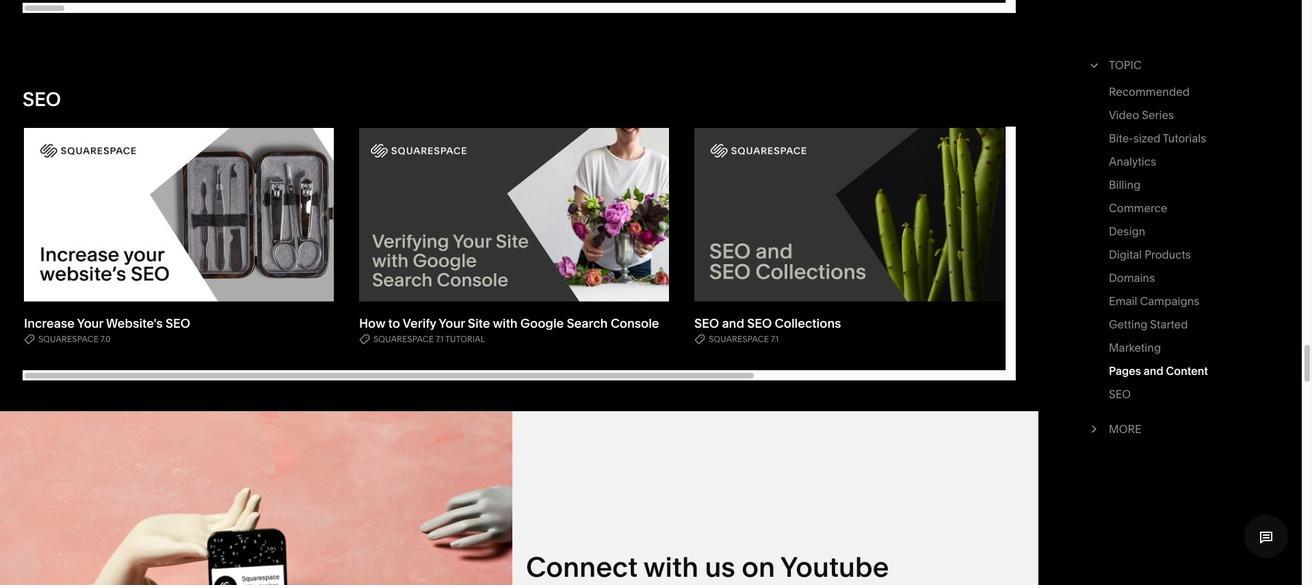 Task type: describe. For each thing, give the bounding box(es) containing it.
connect with us on youtube
[[526, 550, 889, 584]]

seo and seo collections
[[695, 316, 841, 331]]

how to verify your site with google search console
[[359, 316, 659, 331]]

how
[[359, 316, 385, 331]]

topic button
[[1086, 48, 1256, 82]]

increase your website's seo
[[24, 316, 190, 331]]

getting started
[[1109, 318, 1188, 331]]

commerce
[[1109, 201, 1168, 215]]

youtube
[[781, 550, 889, 584]]

topic
[[1109, 58, 1142, 72]]

7.1 for your
[[436, 334, 444, 344]]

pages and content link
[[1109, 361, 1208, 385]]

sized
[[1134, 131, 1161, 145]]

marketing
[[1109, 341, 1161, 354]]

on
[[742, 550, 775, 584]]

email campaigns
[[1109, 294, 1200, 308]]

tutorial
[[445, 334, 485, 344]]

google
[[521, 316, 564, 331]]

marketing link
[[1109, 338, 1161, 361]]

email campaigns link
[[1109, 292, 1200, 315]]

bite-sized tutorials link
[[1109, 129, 1207, 152]]

analytics
[[1109, 155, 1156, 168]]

content
[[1166, 364, 1208, 378]]

squarespace 7.1
[[709, 334, 779, 344]]

0 vertical spatial with
[[493, 316, 518, 331]]

pages and content
[[1109, 364, 1208, 378]]

analytics link
[[1109, 152, 1156, 175]]

squarespace for your
[[38, 334, 99, 344]]

and for seo
[[722, 316, 744, 331]]

video
[[1109, 108, 1140, 122]]

email
[[1109, 294, 1138, 308]]

digital products link
[[1109, 245, 1191, 268]]

bite-
[[1109, 131, 1134, 145]]

recommended
[[1109, 85, 1190, 99]]

squarespace 7.0
[[38, 334, 110, 344]]

7.0
[[101, 334, 110, 344]]



Task type: locate. For each thing, give the bounding box(es) containing it.
more
[[1109, 422, 1142, 436]]

started
[[1150, 318, 1188, 331]]

campaigns
[[1140, 294, 1200, 308]]

7.1
[[436, 334, 444, 344], [771, 334, 779, 344]]

billing link
[[1109, 175, 1141, 198]]

squarespace down seo and seo collections at bottom right
[[709, 334, 769, 344]]

squarespace down increase
[[38, 334, 99, 344]]

your
[[77, 316, 103, 331], [439, 316, 465, 331]]

more button
[[1087, 412, 1256, 446]]

verify
[[403, 316, 436, 331]]

3 squarespace from the left
[[709, 334, 769, 344]]

recommended link
[[1109, 82, 1190, 105]]

with
[[493, 316, 518, 331], [644, 550, 699, 584]]

domains link
[[1109, 268, 1155, 292]]

with right site
[[493, 316, 518, 331]]

and
[[722, 316, 744, 331], [1144, 364, 1164, 378]]

video series link
[[1109, 105, 1174, 129]]

commerce link
[[1109, 198, 1168, 222]]

bite-sized tutorials
[[1109, 131, 1207, 145]]

2 your from the left
[[439, 316, 465, 331]]

seo
[[23, 87, 61, 111], [166, 316, 190, 331], [695, 316, 719, 331], [747, 316, 772, 331], [1109, 387, 1131, 401]]

1 horizontal spatial squarespace
[[374, 334, 434, 344]]

0 horizontal spatial 7.1
[[436, 334, 444, 344]]

tutorials
[[1163, 131, 1207, 145]]

squarespace for and
[[709, 334, 769, 344]]

1 horizontal spatial your
[[439, 316, 465, 331]]

video series
[[1109, 108, 1174, 122]]

increase
[[24, 316, 75, 331]]

squarespace for to
[[374, 334, 434, 344]]

1 squarespace from the left
[[38, 334, 99, 344]]

1 vertical spatial and
[[1144, 364, 1164, 378]]

to
[[388, 316, 400, 331]]

0 horizontal spatial and
[[722, 316, 744, 331]]

1 7.1 from the left
[[436, 334, 444, 344]]

and inside "link"
[[1144, 364, 1164, 378]]

2 horizontal spatial squarespace
[[709, 334, 769, 344]]

2 squarespace from the left
[[374, 334, 434, 344]]

squarespace 7.1 tutorial
[[374, 334, 485, 344]]

digital products
[[1109, 248, 1191, 261]]

your up tutorial
[[439, 316, 465, 331]]

design
[[1109, 224, 1146, 238]]

us
[[705, 550, 735, 584]]

0 vertical spatial and
[[722, 316, 744, 331]]

design link
[[1109, 222, 1146, 245]]

0 horizontal spatial with
[[493, 316, 518, 331]]

7.1 for collections
[[771, 334, 779, 344]]

more link
[[1109, 419, 1256, 439]]

collections
[[775, 316, 841, 331]]

connect
[[526, 550, 638, 584]]

series
[[1142, 108, 1174, 122]]

your up the 7.0
[[77, 316, 103, 331]]

domains
[[1109, 271, 1155, 285]]

squarespace down to
[[374, 334, 434, 344]]

1 horizontal spatial 7.1
[[771, 334, 779, 344]]

digital
[[1109, 248, 1142, 261]]

and down marketing link on the right bottom
[[1144, 364, 1164, 378]]

0 horizontal spatial squarespace
[[38, 334, 99, 344]]

pages
[[1109, 364, 1141, 378]]

and for content
[[1144, 364, 1164, 378]]

squarespace
[[38, 334, 99, 344], [374, 334, 434, 344], [709, 334, 769, 344]]

billing
[[1109, 178, 1141, 192]]

website's
[[106, 316, 163, 331]]

1 your from the left
[[77, 316, 103, 331]]

1 horizontal spatial with
[[644, 550, 699, 584]]

seo link
[[1109, 385, 1131, 408]]

0 horizontal spatial your
[[77, 316, 103, 331]]

1 vertical spatial with
[[644, 550, 699, 584]]

with left the us
[[644, 550, 699, 584]]

products
[[1145, 248, 1191, 261]]

console
[[611, 316, 659, 331]]

7.1 down verify
[[436, 334, 444, 344]]

2 7.1 from the left
[[771, 334, 779, 344]]

topic link
[[1109, 55, 1256, 75]]

and up squarespace 7.1 at the right bottom of the page
[[722, 316, 744, 331]]

search
[[567, 316, 608, 331]]

1 horizontal spatial and
[[1144, 364, 1164, 378]]

site
[[468, 316, 490, 331]]

7.1 down seo and seo collections at bottom right
[[771, 334, 779, 344]]

getting started link
[[1109, 315, 1188, 338]]

getting
[[1109, 318, 1148, 331]]



Task type: vqa. For each thing, say whether or not it's contained in the screenshot.
Site
yes



